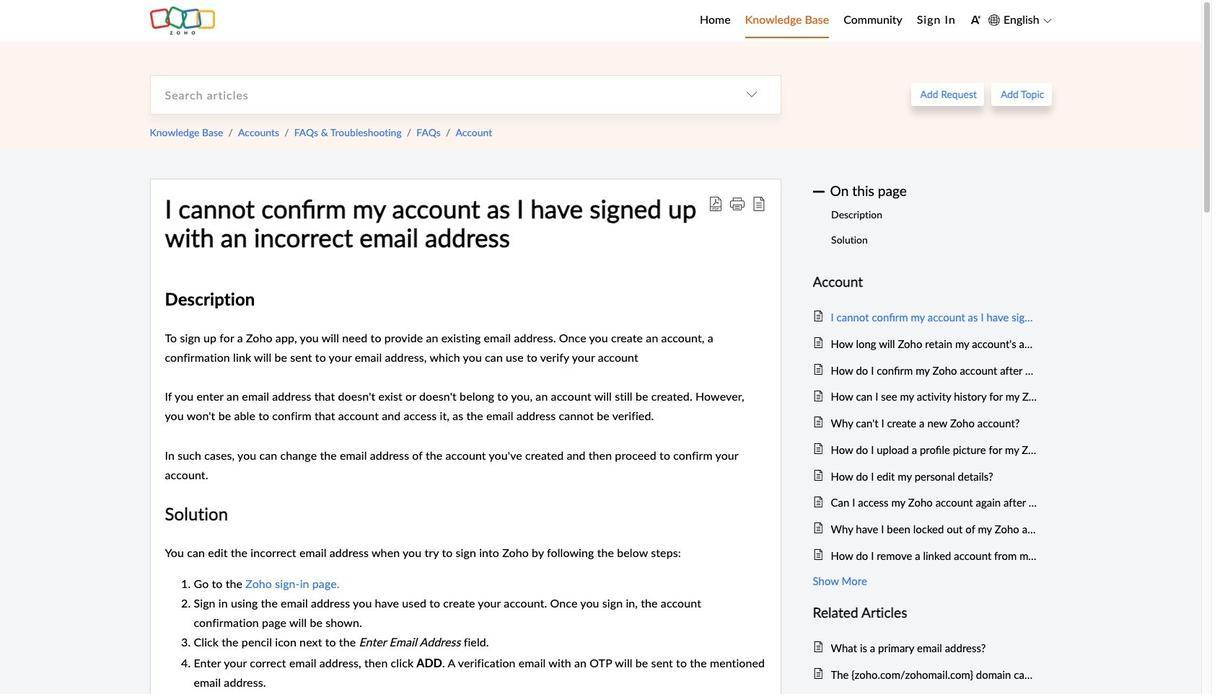 Task type: vqa. For each thing, say whether or not it's contained in the screenshot.
heading
yes



Task type: locate. For each thing, give the bounding box(es) containing it.
Search articles field
[[150, 76, 723, 114]]

0 vertical spatial heading
[[813, 271, 1037, 294]]

choose category element
[[723, 76, 780, 114]]

1 heading from the top
[[813, 271, 1037, 294]]

choose category image
[[746, 89, 757, 100]]

1 vertical spatial heading
[[813, 602, 1037, 624]]

heading
[[813, 271, 1037, 294], [813, 602, 1037, 624]]

user preference image
[[970, 14, 981, 25]]



Task type: describe. For each thing, give the bounding box(es) containing it.
choose languages element
[[988, 11, 1052, 29]]

reader view image
[[752, 197, 766, 211]]

user preference element
[[970, 10, 981, 32]]

2 heading from the top
[[813, 602, 1037, 624]]

download as pdf image
[[708, 197, 723, 211]]



